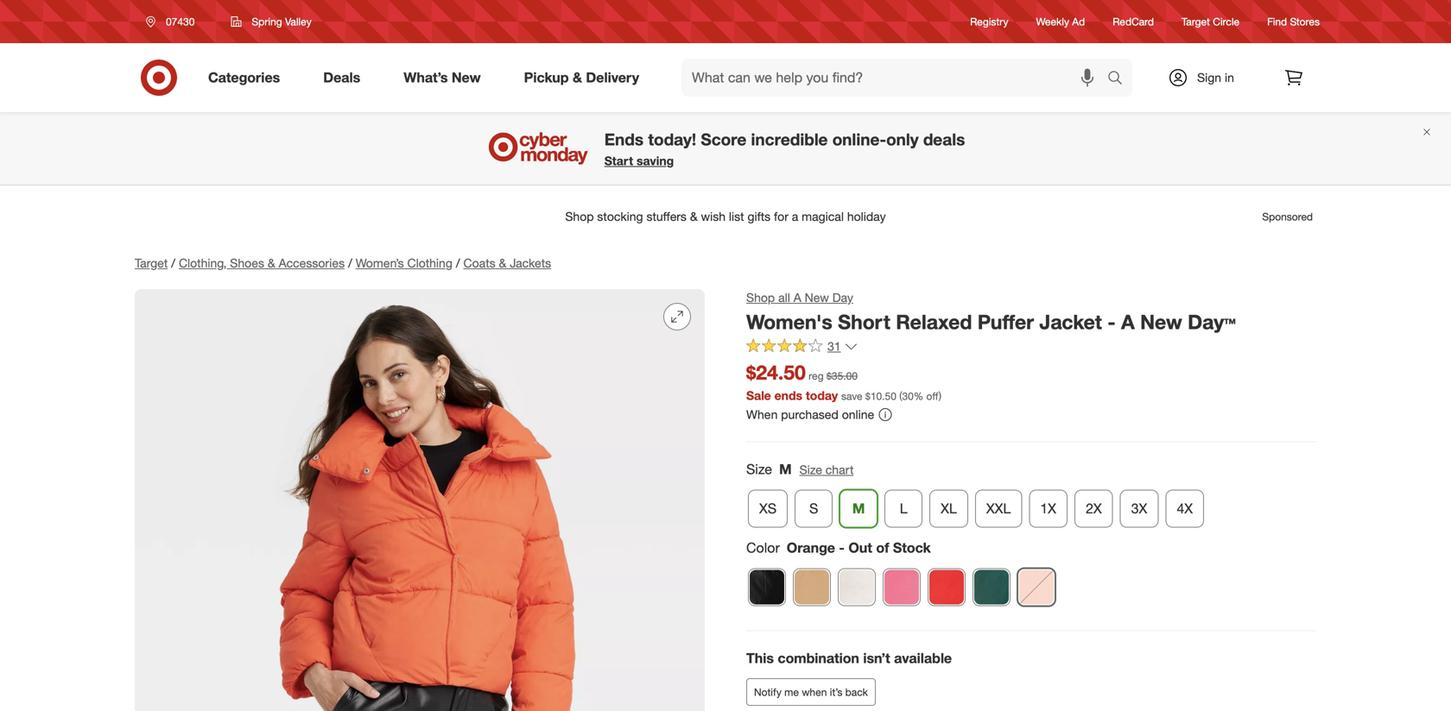 Task type: describe. For each thing, give the bounding box(es) containing it.
deals
[[924, 130, 965, 149]]

this
[[747, 650, 774, 667]]

categories link
[[194, 59, 302, 97]]

pickup
[[524, 69, 569, 86]]

all
[[779, 290, 790, 305]]

redcard
[[1113, 15, 1154, 28]]

find stores link
[[1268, 14, 1320, 29]]

spring valley
[[252, 15, 312, 28]]

out
[[849, 540, 873, 557]]

color
[[747, 540, 780, 557]]

$
[[866, 390, 871, 403]]

red image
[[929, 570, 965, 606]]

color orange - out of stock
[[747, 540, 931, 557]]

deals
[[323, 69, 361, 86]]

chart
[[826, 463, 854, 478]]

weekly ad link
[[1036, 14, 1085, 29]]

coats
[[464, 256, 496, 271]]

0 horizontal spatial size
[[747, 461, 773, 478]]

xl
[[941, 501, 957, 517]]

short
[[838, 310, 891, 334]]

puffer
[[978, 310, 1034, 334]]

black image
[[749, 570, 785, 606]]

off
[[927, 390, 939, 403]]

pickup & delivery
[[524, 69, 639, 86]]

online
[[842, 407, 875, 423]]

2 / from the left
[[348, 256, 352, 271]]

stock
[[893, 540, 931, 557]]

it's
[[830, 687, 843, 700]]

$24.50
[[747, 361, 806, 385]]

30
[[902, 390, 914, 403]]

target circle
[[1182, 15, 1240, 28]]

valley
[[285, 15, 312, 28]]

l link
[[885, 490, 923, 528]]

0 horizontal spatial &
[[268, 256, 275, 271]]

0 horizontal spatial -
[[839, 540, 845, 557]]

xl link
[[930, 490, 968, 528]]

m link
[[840, 490, 878, 528]]

ends inside $24.50 reg $35.00 sale ends today save $ 10.50 ( 30 % off )
[[775, 388, 803, 404]]

day
[[833, 290, 854, 305]]

3x link
[[1120, 490, 1159, 528]]

women's
[[747, 310, 833, 334]]

sign in link
[[1153, 59, 1262, 97]]

women's
[[356, 256, 404, 271]]

incredible
[[751, 130, 828, 149]]

purchased
[[781, 407, 839, 423]]

tan image
[[839, 570, 875, 606]]

3x
[[1132, 501, 1148, 517]]

$24.50 reg $35.00 sale ends today save $ 10.50 ( 30 % off )
[[747, 361, 942, 404]]

today
[[806, 388, 838, 404]]

brown image
[[794, 570, 830, 606]]

when purchased online
[[747, 407, 875, 423]]

sign in
[[1198, 70, 1235, 85]]

in
[[1225, 70, 1235, 85]]

saving
[[637, 153, 674, 169]]

deals link
[[309, 59, 382, 97]]

isn't
[[863, 650, 891, 667]]

2 horizontal spatial &
[[573, 69, 582, 86]]

advertisement region
[[121, 196, 1331, 238]]

1x link
[[1029, 490, 1068, 528]]

clothing,
[[179, 256, 227, 271]]

)
[[939, 390, 942, 403]]

shop all a new day women's short relaxed puffer jacket - a new day™
[[747, 290, 1236, 334]]

of
[[876, 540, 890, 557]]

clothing, shoes & accessories link
[[179, 256, 345, 271]]

find stores
[[1268, 15, 1320, 28]]

%
[[914, 390, 924, 403]]

accessories
[[279, 256, 345, 271]]

orange - out of stock image
[[1019, 570, 1055, 606]]

save
[[842, 390, 863, 403]]

3 / from the left
[[456, 256, 460, 271]]

target for target circle
[[1182, 15, 1210, 28]]

l
[[900, 501, 908, 517]]

ends inside ends today! score incredible online-only deals start saving
[[605, 130, 644, 149]]

orange
[[787, 540, 835, 557]]

pickup & delivery link
[[509, 59, 661, 97]]

back
[[846, 687, 868, 700]]

0 vertical spatial m
[[779, 461, 792, 478]]

2x
[[1086, 501, 1102, 517]]

notify me when it's back button
[[747, 679, 876, 707]]

07430
[[166, 15, 195, 28]]

size chart button
[[799, 461, 855, 480]]

spring
[[252, 15, 282, 28]]

target / clothing, shoes & accessories / women's clothing / coats & jackets
[[135, 256, 551, 271]]

0 vertical spatial a
[[794, 290, 802, 305]]

search
[[1100, 71, 1141, 88]]

group containing size
[[745, 460, 1317, 535]]

stores
[[1290, 15, 1320, 28]]



Task type: locate. For each thing, give the bounding box(es) containing it.
only
[[887, 130, 919, 149]]

0 vertical spatial ends
[[605, 130, 644, 149]]

xs
[[759, 501, 777, 517]]

& right shoes
[[268, 256, 275, 271]]

0 vertical spatial new
[[452, 69, 481, 86]]

find
[[1268, 15, 1288, 28]]

2 horizontal spatial /
[[456, 256, 460, 271]]

1 horizontal spatial a
[[1122, 310, 1135, 334]]

target
[[1182, 15, 1210, 28], [135, 256, 168, 271]]

shoes
[[230, 256, 264, 271]]

weekly ad
[[1036, 15, 1085, 28]]

& right pickup
[[573, 69, 582, 86]]

what's new link
[[389, 59, 503, 97]]

ends down the '$24.50'
[[775, 388, 803, 404]]

spring valley button
[[220, 6, 323, 37]]

&
[[573, 69, 582, 86], [268, 256, 275, 271], [499, 256, 507, 271]]

teal green image
[[974, 570, 1010, 606]]

0 horizontal spatial new
[[452, 69, 481, 86]]

m up out
[[853, 501, 865, 517]]

0 vertical spatial target
[[1182, 15, 1210, 28]]

/ left 'coats'
[[456, 256, 460, 271]]

0 horizontal spatial /
[[171, 256, 175, 271]]

new left the 'day'
[[805, 290, 829, 305]]

this combination isn't available
[[747, 650, 952, 667]]

1 horizontal spatial size
[[800, 463, 822, 478]]

today!
[[648, 130, 697, 149]]

clothing
[[407, 256, 453, 271]]

/
[[171, 256, 175, 271], [348, 256, 352, 271], [456, 256, 460, 271]]

1x
[[1041, 501, 1057, 517]]

2 horizontal spatial new
[[1141, 310, 1183, 334]]

1 vertical spatial -
[[839, 540, 845, 557]]

coats & jackets link
[[464, 256, 551, 271]]

1 horizontal spatial m
[[853, 501, 865, 517]]

xxl
[[987, 501, 1011, 517]]

1 horizontal spatial -
[[1108, 310, 1116, 334]]

1 horizontal spatial target
[[1182, 15, 1210, 28]]

sale
[[747, 388, 771, 404]]

1 horizontal spatial ends
[[775, 388, 803, 404]]

s link
[[795, 490, 833, 528]]

1 vertical spatial a
[[1122, 310, 1135, 334]]

a
[[794, 290, 802, 305], [1122, 310, 1135, 334]]

new inside 'link'
[[452, 69, 481, 86]]

online-
[[833, 130, 887, 149]]

- left out
[[839, 540, 845, 557]]

when
[[802, 687, 827, 700]]

available
[[894, 650, 952, 667]]

target left circle
[[1182, 15, 1210, 28]]

0 horizontal spatial target
[[135, 256, 168, 271]]

new
[[452, 69, 481, 86], [805, 290, 829, 305], [1141, 310, 1183, 334]]

0 horizontal spatial a
[[794, 290, 802, 305]]

1 horizontal spatial /
[[348, 256, 352, 271]]

categories
[[208, 69, 280, 86]]

notify me when it's back
[[754, 687, 868, 700]]

size up xs
[[747, 461, 773, 478]]

0 vertical spatial -
[[1108, 310, 1116, 334]]

/ right "target" link
[[171, 256, 175, 271]]

registry
[[970, 15, 1009, 28]]

1 / from the left
[[171, 256, 175, 271]]

m
[[779, 461, 792, 478], [853, 501, 865, 517]]

women's short relaxed puffer jacket - a new day™, 1 of 8 image
[[135, 289, 705, 712]]

2x link
[[1075, 490, 1113, 528]]

ends today! score incredible online-only deals start saving
[[605, 130, 965, 169]]

notify
[[754, 687, 782, 700]]

women's clothing link
[[356, 256, 453, 271]]

reg
[[809, 370, 824, 383]]

4x link
[[1166, 490, 1204, 528]]

What can we help you find? suggestions appear below search field
[[682, 59, 1112, 97]]

ad
[[1073, 15, 1085, 28]]

- right jacket
[[1108, 310, 1116, 334]]

1 vertical spatial new
[[805, 290, 829, 305]]

size
[[747, 461, 773, 478], [800, 463, 822, 478]]

jackets
[[510, 256, 551, 271]]

s
[[810, 501, 819, 517]]

m left size chart button
[[779, 461, 792, 478]]

target link
[[135, 256, 168, 271]]

new right the what's
[[452, 69, 481, 86]]

1 horizontal spatial &
[[499, 256, 507, 271]]

1 vertical spatial m
[[853, 501, 865, 517]]

-
[[1108, 310, 1116, 334], [839, 540, 845, 557]]

$35.00
[[827, 370, 858, 383]]

ends up start
[[605, 130, 644, 149]]

4x
[[1177, 501, 1193, 517]]

size left chart
[[800, 463, 822, 478]]

cyber monday target deals image
[[486, 128, 591, 169]]

xxl link
[[975, 490, 1022, 528]]

target for target / clothing, shoes & accessories / women's clothing / coats & jackets
[[135, 256, 168, 271]]

pink image
[[884, 570, 920, 606]]

- inside shop all a new day women's short relaxed puffer jacket - a new day™
[[1108, 310, 1116, 334]]

size inside size m size chart
[[800, 463, 822, 478]]

size m size chart
[[747, 461, 854, 478]]

score
[[701, 130, 747, 149]]

a right all
[[794, 290, 802, 305]]

new left day™
[[1141, 310, 1183, 334]]

2 vertical spatial new
[[1141, 310, 1183, 334]]

0 horizontal spatial m
[[779, 461, 792, 478]]

31 link
[[747, 338, 858, 358]]

sign
[[1198, 70, 1222, 85]]

1 vertical spatial target
[[135, 256, 168, 271]]

1 vertical spatial ends
[[775, 388, 803, 404]]

31
[[828, 339, 841, 354]]

combination
[[778, 650, 860, 667]]

relaxed
[[896, 310, 972, 334]]

& right 'coats'
[[499, 256, 507, 271]]

target left clothing,
[[135, 256, 168, 271]]

day™
[[1188, 310, 1236, 334]]

redcard link
[[1113, 14, 1154, 29]]

0 horizontal spatial ends
[[605, 130, 644, 149]]

a right jacket
[[1122, 310, 1135, 334]]

07430 button
[[135, 6, 213, 37]]

delivery
[[586, 69, 639, 86]]

me
[[785, 687, 799, 700]]

xs link
[[748, 490, 788, 528]]

registry link
[[970, 14, 1009, 29]]

search button
[[1100, 59, 1141, 100]]

circle
[[1213, 15, 1240, 28]]

/ left 'women's'
[[348, 256, 352, 271]]

what's new
[[404, 69, 481, 86]]

1 horizontal spatial new
[[805, 290, 829, 305]]

group
[[745, 460, 1317, 535]]



Task type: vqa. For each thing, say whether or not it's contained in the screenshot.
coordination
no



